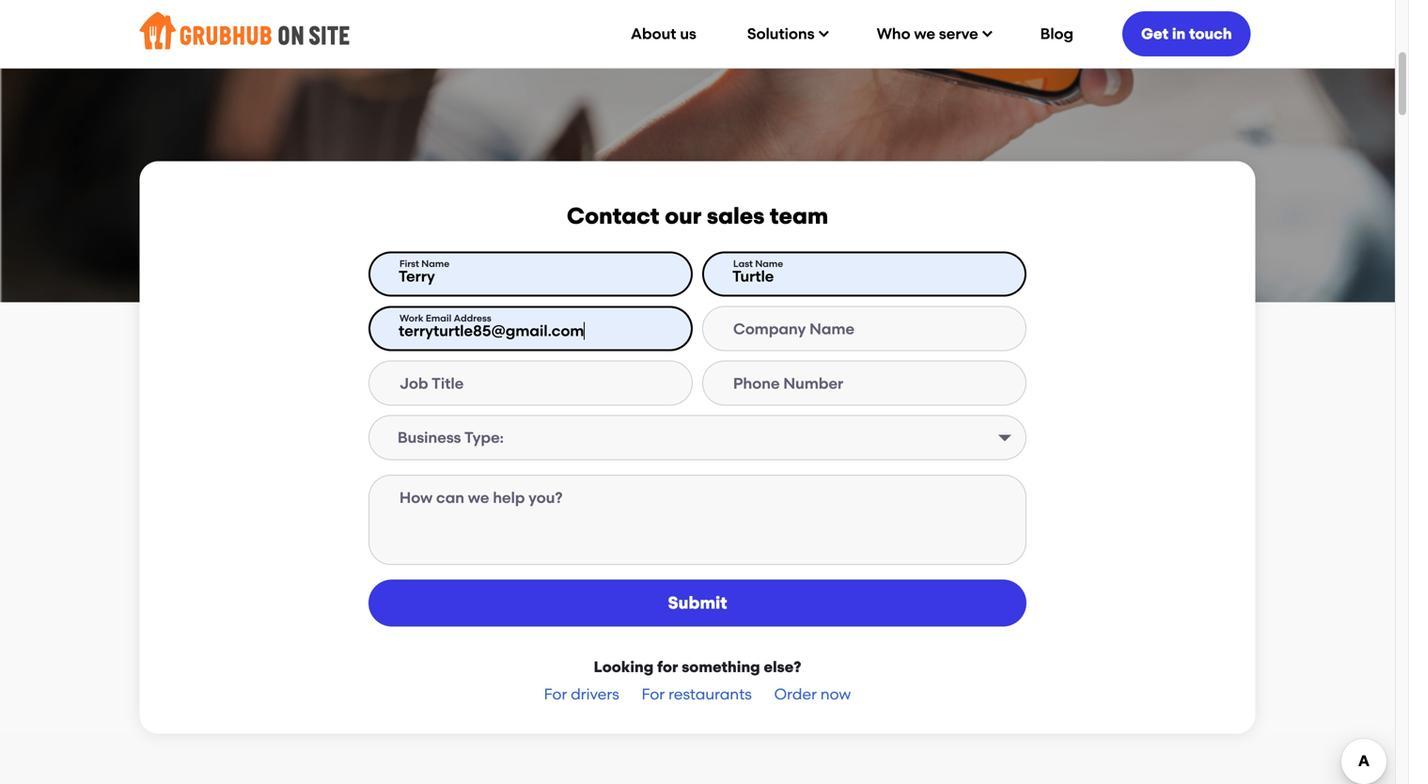 Task type: describe. For each thing, give the bounding box(es) containing it.
for for for drivers
[[544, 686, 567, 703]]

help
[[493, 489, 525, 507]]

who we serve link
[[856, 11, 1011, 57]]

looking
[[594, 658, 654, 676]]

number
[[784, 375, 844, 392]]

work
[[400, 313, 424, 324]]

about us
[[631, 25, 697, 43]]

solutions
[[747, 25, 815, 43]]

how
[[400, 489, 433, 507]]

for drivers
[[544, 686, 620, 703]]

now
[[821, 686, 851, 703]]

for restaurants
[[642, 686, 752, 703]]

First Name text field
[[369, 252, 693, 297]]

work email address
[[400, 313, 492, 324]]

job
[[400, 375, 428, 392]]

sales
[[707, 202, 765, 229]]

0 horizontal spatial we
[[468, 489, 489, 507]]

blog
[[1041, 25, 1074, 43]]

Last Name text field
[[702, 252, 1027, 297]]

you?
[[529, 489, 563, 507]]

name for first name
[[422, 258, 450, 269]]

looking for something else?
[[594, 658, 802, 676]]

for
[[657, 658, 678, 676]]

order
[[775, 686, 817, 703]]

something
[[682, 658, 760, 676]]

how can we help you?
[[400, 489, 563, 507]]

serve
[[939, 25, 979, 43]]

Work Email Address email field
[[369, 306, 693, 351]]

else?
[[764, 658, 802, 676]]

name for last name
[[755, 258, 784, 269]]

address
[[454, 313, 492, 324]]

name for company name
[[810, 320, 855, 338]]

touch
[[1190, 25, 1232, 43]]



Task type: locate. For each thing, give the bounding box(es) containing it.
who
[[877, 25, 911, 43]]

email
[[426, 313, 452, 324]]

How can we help you? text field
[[369, 475, 1027, 565]]

phone
[[734, 375, 780, 392]]

business
[[398, 429, 461, 447]]

1 horizontal spatial we
[[914, 25, 936, 43]]

last name
[[734, 258, 784, 269]]

contact
[[567, 202, 660, 229]]

about us link
[[610, 11, 717, 57]]

we
[[914, 25, 936, 43], [468, 489, 489, 507]]

1 vertical spatial we
[[468, 489, 489, 507]]

first
[[400, 258, 419, 269]]

who we serve
[[877, 25, 979, 43]]

get
[[1142, 25, 1169, 43]]

name
[[422, 258, 450, 269], [755, 258, 784, 269], [810, 320, 855, 338]]

0 horizontal spatial name
[[422, 258, 450, 269]]

name right 'last'
[[755, 258, 784, 269]]

company
[[734, 320, 806, 338]]

name right first
[[422, 258, 450, 269]]

name up "number"
[[810, 320, 855, 338]]

submit button
[[369, 580, 1027, 627]]

order now
[[775, 686, 851, 703]]

for
[[544, 686, 567, 703], [642, 686, 665, 703]]

get in touch link
[[1123, 8, 1251, 59]]

1 for from the left
[[544, 686, 567, 703]]

contact our sales team
[[567, 202, 829, 229]]

solutions link
[[727, 11, 847, 57]]

last
[[734, 258, 753, 269]]

our
[[665, 202, 702, 229]]

get in touch
[[1142, 25, 1232, 43]]

for drivers link
[[544, 686, 620, 703]]

2 horizontal spatial name
[[810, 320, 855, 338]]

company name
[[734, 320, 855, 338]]

team
[[770, 202, 829, 229]]

2 for from the left
[[642, 686, 665, 703]]

we right can
[[468, 489, 489, 507]]

restaurants
[[669, 686, 752, 703]]

type:
[[465, 429, 504, 447]]

grubhub onsite logo image
[[140, 7, 350, 54]]

we right who
[[914, 25, 936, 43]]

for restaurants link
[[642, 686, 752, 703]]

first name
[[400, 258, 450, 269]]

business type:
[[398, 429, 504, 447]]

for for for restaurants
[[642, 686, 665, 703]]

1 horizontal spatial name
[[755, 258, 784, 269]]

Company Name text field
[[702, 306, 1027, 351]]

phone number
[[734, 375, 844, 392]]

0 horizontal spatial for
[[544, 686, 567, 703]]

for down the 'for'
[[642, 686, 665, 703]]

title
[[432, 375, 464, 392]]

can
[[436, 489, 465, 507]]

blog link
[[1020, 11, 1095, 57]]

drivers
[[571, 686, 620, 703]]

in
[[1173, 25, 1186, 43]]

submit
[[668, 593, 727, 613]]

about
[[631, 25, 677, 43]]

order now link
[[775, 686, 851, 703]]

0 vertical spatial we
[[914, 25, 936, 43]]

us
[[680, 25, 697, 43]]

job title
[[400, 375, 464, 392]]

1 horizontal spatial for
[[642, 686, 665, 703]]

Phone Number telephone field
[[702, 361, 1027, 406]]

Job Title text field
[[369, 361, 693, 406]]

for left drivers at left bottom
[[544, 686, 567, 703]]



